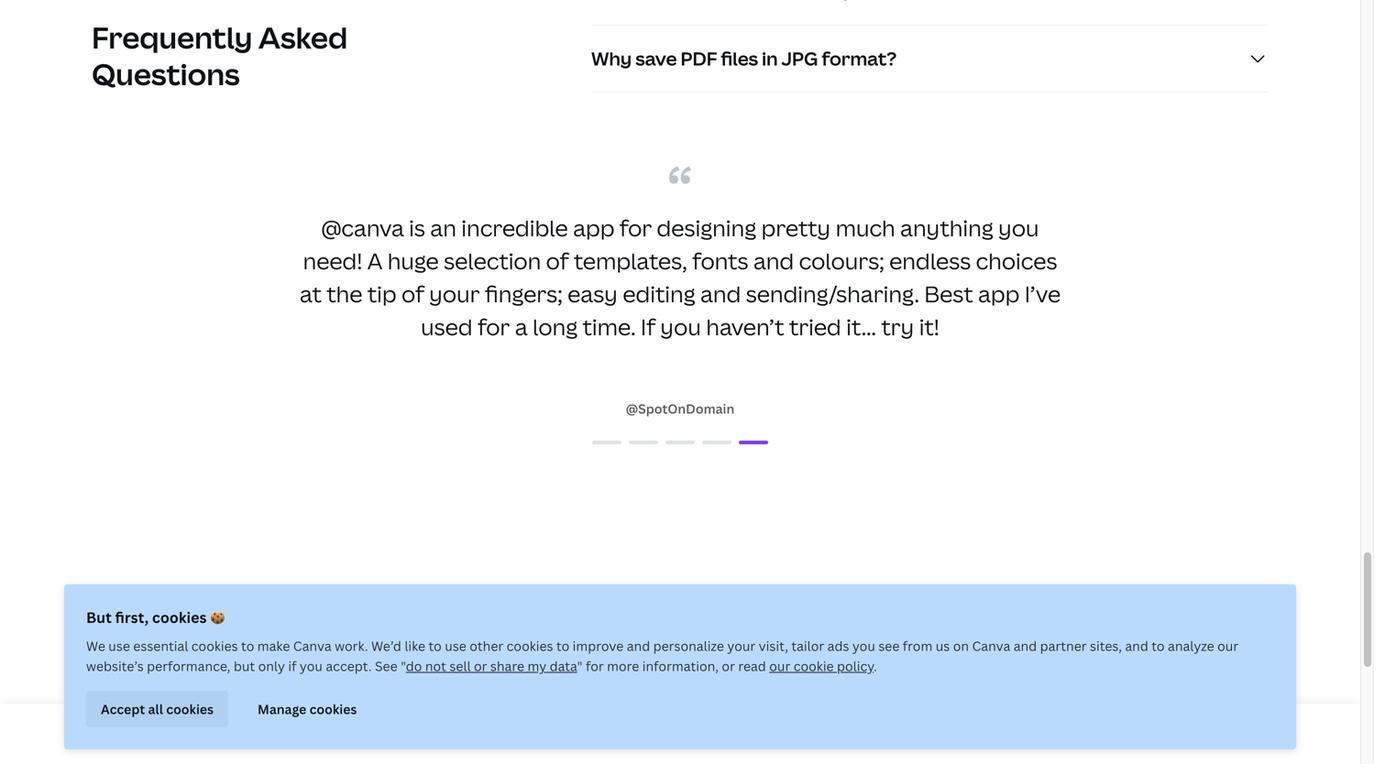 Task type: vqa. For each thing, say whether or not it's contained in the screenshot.
1st or from the left
yes



Task type: locate. For each thing, give the bounding box(es) containing it.
🍪
[[210, 608, 225, 627]]

an
[[430, 213, 456, 243]]

and down pretty
[[753, 246, 794, 276]]

1 vertical spatial for
[[478, 312, 510, 342]]

0 horizontal spatial canva
[[293, 638, 332, 655]]

a
[[367, 246, 383, 276]]

canva up if
[[293, 638, 332, 655]]

our right analyze
[[1218, 638, 1239, 655]]

2 " from the left
[[577, 658, 583, 675]]

of right tip
[[401, 279, 424, 309]]

1 to from the left
[[241, 638, 254, 655]]

use
[[108, 638, 130, 655], [445, 638, 466, 655]]

save
[[635, 46, 677, 71]]

2 horizontal spatial for
[[619, 213, 652, 243]]

your up the read
[[727, 638, 756, 655]]

to
[[241, 638, 254, 655], [429, 638, 442, 655], [556, 638, 569, 655], [1152, 638, 1165, 655]]

much
[[836, 213, 895, 243]]

1 horizontal spatial for
[[586, 658, 604, 675]]

essential
[[133, 638, 188, 655]]

quotation mark image
[[669, 166, 691, 184]]

ads
[[827, 638, 849, 655]]

like
[[405, 638, 425, 655]]

cookies down the explore
[[310, 701, 357, 718]]

1 canva from the left
[[293, 638, 332, 655]]

designing
[[657, 213, 756, 243]]

cookies up the "my"
[[507, 638, 553, 655]]

frequently
[[92, 17, 252, 57]]

not
[[425, 658, 446, 675]]

for left a
[[478, 312, 510, 342]]

other
[[470, 638, 503, 655]]

" down improve
[[577, 658, 583, 675]]

0 horizontal spatial of
[[401, 279, 424, 309]]

app up templates,
[[573, 213, 615, 243]]

it!
[[919, 312, 939, 342]]

we
[[86, 638, 105, 655]]

1 " from the left
[[401, 658, 406, 675]]

and
[[753, 246, 794, 276], [700, 279, 741, 309], [627, 638, 650, 655], [1014, 638, 1037, 655], [1125, 638, 1148, 655]]

1 horizontal spatial our
[[1218, 638, 1239, 655]]

our cookie policy link
[[769, 658, 874, 675]]

format?
[[822, 46, 897, 71]]

accept all cookies button
[[86, 691, 228, 728]]

huge
[[387, 246, 439, 276]]

1 vertical spatial our
[[769, 658, 790, 675]]

app
[[573, 213, 615, 243], [978, 279, 1020, 309]]

photo
[[442, 667, 508, 697]]

manage cookies button
[[243, 691, 372, 728]]

1 horizontal spatial use
[[445, 638, 466, 655]]

your
[[429, 279, 480, 309], [727, 638, 756, 655]]

website's
[[86, 658, 144, 675]]

to left analyze
[[1152, 638, 1165, 655]]

templates,
[[574, 246, 687, 276]]

long
[[533, 312, 578, 342]]

editor
[[513, 667, 581, 697]]

more
[[607, 658, 639, 675], [380, 667, 438, 697]]

"
[[401, 658, 406, 675], [577, 658, 583, 675]]

accept all cookies
[[101, 701, 214, 718]]

" right see
[[401, 658, 406, 675]]

1 horizontal spatial your
[[727, 638, 756, 655]]

0 vertical spatial of
[[546, 246, 569, 276]]

pdf
[[681, 46, 717, 71]]

performance,
[[147, 658, 230, 675]]

1 horizontal spatial canva
[[972, 638, 1011, 655]]

0 horizontal spatial your
[[429, 279, 480, 309]]

0 horizontal spatial or
[[474, 658, 487, 675]]

of
[[546, 246, 569, 276], [401, 279, 424, 309]]

canva right on
[[972, 638, 1011, 655]]

manage
[[258, 701, 306, 718]]

pretty
[[761, 213, 831, 243]]

0 vertical spatial your
[[429, 279, 480, 309]]

sell
[[449, 658, 471, 675]]

jpg
[[782, 46, 818, 71]]

cookies
[[152, 608, 207, 627], [191, 638, 238, 655], [507, 638, 553, 655], [166, 701, 214, 718], [310, 701, 357, 718]]

personalize
[[653, 638, 724, 655]]

my
[[528, 658, 547, 675]]

accept.
[[326, 658, 372, 675]]

of up the fingers;
[[546, 246, 569, 276]]

cookies right all
[[166, 701, 214, 718]]

our
[[1218, 638, 1239, 655], [769, 658, 790, 675]]

for up templates,
[[619, 213, 652, 243]]

colours;
[[799, 246, 884, 276]]

our down visit, in the bottom right of the page
[[769, 658, 790, 675]]

fingers;
[[485, 279, 563, 309]]

accept
[[101, 701, 145, 718]]

1 horizontal spatial or
[[722, 658, 735, 675]]

questions
[[92, 54, 240, 94]]

2 or from the left
[[722, 658, 735, 675]]

or left the read
[[722, 658, 735, 675]]

endless
[[889, 246, 971, 276]]

0 vertical spatial app
[[573, 213, 615, 243]]

1 vertical spatial your
[[727, 638, 756, 655]]

0 horizontal spatial "
[[401, 658, 406, 675]]

to up 'but'
[[241, 638, 254, 655]]

app down choices
[[978, 279, 1020, 309]]

2 to from the left
[[429, 638, 442, 655]]

0 horizontal spatial use
[[108, 638, 130, 655]]

1 horizontal spatial "
[[577, 658, 583, 675]]

your up the used at left top
[[429, 279, 480, 309]]

do not sell or share my data " for more information, or read our cookie policy .
[[406, 658, 877, 675]]

or
[[474, 658, 487, 675], [722, 658, 735, 675]]

use up "sell"
[[445, 638, 466, 655]]

to right like
[[429, 638, 442, 655]]

why
[[591, 46, 632, 71]]

1 horizontal spatial app
[[978, 279, 1020, 309]]

on
[[953, 638, 969, 655]]

0 horizontal spatial our
[[769, 658, 790, 675]]

your inside we use essential cookies to make canva work. we'd like to use other cookies to improve and personalize your visit, tailor ads you see from us on canva and partner sites, and to analyze our website's performance, but only if you accept. see "
[[727, 638, 756, 655]]

sending/sharing.
[[746, 279, 919, 309]]

if
[[641, 312, 655, 342]]

see
[[879, 638, 900, 655]]

we'd
[[371, 638, 401, 655]]

cookie
[[794, 658, 834, 675]]

more down improve
[[607, 658, 639, 675]]

to up data in the bottom of the page
[[556, 638, 569, 655]]

for down improve
[[586, 658, 604, 675]]

or right "sell"
[[474, 658, 487, 675]]

0 vertical spatial our
[[1218, 638, 1239, 655]]

choices
[[976, 246, 1057, 276]]

more down like
[[380, 667, 438, 697]]

you
[[998, 213, 1039, 243], [660, 312, 701, 342], [852, 638, 875, 655], [300, 658, 323, 675]]

1 horizontal spatial more
[[607, 658, 639, 675]]

2 vertical spatial for
[[586, 658, 604, 675]]

0 horizontal spatial more
[[380, 667, 438, 697]]

easy
[[568, 279, 618, 309]]

1 vertical spatial app
[[978, 279, 1020, 309]]

" inside we use essential cookies to make canva work. we'd like to use other cookies to improve and personalize your visit, tailor ads you see from us on canva and partner sites, and to analyze our website's performance, but only if you accept. see "
[[401, 658, 406, 675]]

incredible
[[461, 213, 568, 243]]

make
[[257, 638, 290, 655]]

use up website's
[[108, 638, 130, 655]]



Task type: describe. For each thing, give the bounding box(es) containing it.
try
[[881, 312, 914, 342]]

frequently asked questions
[[92, 17, 348, 94]]

our inside we use essential cookies to make canva work. we'd like to use other cookies to improve and personalize your visit, tailor ads you see from us on canva and partner sites, and to analyze our website's performance, but only if you accept. see "
[[1218, 638, 1239, 655]]

and down fonts
[[700, 279, 741, 309]]

if
[[288, 658, 297, 675]]

the
[[327, 279, 362, 309]]

why save pdf files in jpg format? button
[[591, 26, 1269, 92]]

.
[[874, 658, 877, 675]]

do
[[406, 658, 422, 675]]

need!
[[303, 246, 362, 276]]

used
[[421, 312, 473, 342]]

why save pdf files in jpg format?
[[591, 46, 897, 71]]

data
[[550, 658, 577, 675]]

only
[[258, 658, 285, 675]]

all
[[148, 701, 163, 718]]

policy
[[837, 658, 874, 675]]

but
[[234, 658, 255, 675]]

from
[[903, 638, 933, 655]]

0 horizontal spatial app
[[573, 213, 615, 243]]

and right the sites,
[[1125, 638, 1148, 655]]

anything
[[900, 213, 993, 243]]

@canva is an incredible app for designing pretty much anything you need! a huge selection of templates, fonts and colours; endless choices at the tip of your fingers; easy editing and sending/sharing. best app i've used for a long time. if you haven't tried it... try it!
[[300, 213, 1061, 342]]

at
[[300, 279, 322, 309]]

read
[[738, 658, 766, 675]]

2 use from the left
[[445, 638, 466, 655]]

files
[[721, 46, 758, 71]]

partner
[[1040, 638, 1087, 655]]

1 use from the left
[[108, 638, 130, 655]]

explore
[[292, 667, 375, 697]]

fonts
[[692, 246, 748, 276]]

1 or from the left
[[474, 658, 487, 675]]

1 horizontal spatial of
[[546, 246, 569, 276]]

analyze
[[1168, 638, 1214, 655]]

tried
[[789, 312, 841, 342]]

do not sell or share my data link
[[406, 658, 577, 675]]

and left partner on the bottom right of page
[[1014, 638, 1037, 655]]

sites,
[[1090, 638, 1122, 655]]

work.
[[335, 638, 368, 655]]

information,
[[642, 658, 719, 675]]

asked
[[258, 17, 348, 57]]

visit,
[[759, 638, 788, 655]]

features
[[586, 667, 680, 697]]

cookies down 🍪
[[191, 638, 238, 655]]

share
[[490, 658, 524, 675]]

0 vertical spatial for
[[619, 213, 652, 243]]

is
[[409, 213, 425, 243]]

we use essential cookies to make canva work. we'd like to use other cookies to improve and personalize your visit, tailor ads you see from us on canva and partner sites, and to analyze our website's performance, but only if you accept. see "
[[86, 638, 1239, 675]]

manage cookies
[[258, 701, 357, 718]]

0 horizontal spatial for
[[478, 312, 510, 342]]

time.
[[583, 312, 636, 342]]

2 canva from the left
[[972, 638, 1011, 655]]

editing
[[623, 279, 695, 309]]

@canva
[[321, 213, 404, 243]]

improve
[[573, 638, 624, 655]]

but first, cookies 🍪
[[86, 608, 225, 627]]

it...
[[846, 312, 876, 342]]

haven't
[[706, 312, 784, 342]]

in
[[762, 46, 778, 71]]

first,
[[115, 608, 149, 627]]

1 vertical spatial of
[[401, 279, 424, 309]]

selection
[[444, 246, 541, 276]]

4 to from the left
[[1152, 638, 1165, 655]]

but
[[86, 608, 112, 627]]

see
[[375, 658, 398, 675]]

your inside @canva is an incredible app for designing pretty much anything you need! a huge selection of templates, fonts and colours; endless choices at the tip of your fingers; easy editing and sending/sharing. best app i've used for a long time. if you haven't tried it... try it!
[[429, 279, 480, 309]]

@spotondomain
[[626, 400, 734, 417]]

explore more photo editor features
[[292, 667, 680, 697]]

and up the do not sell or share my data " for more information, or read our cookie policy .
[[627, 638, 650, 655]]

tailor
[[791, 638, 824, 655]]

a
[[515, 312, 528, 342]]

best
[[924, 279, 973, 309]]

3 to from the left
[[556, 638, 569, 655]]

select a quotation tab list
[[295, 432, 1065, 454]]

us
[[936, 638, 950, 655]]

cookies up the essential
[[152, 608, 207, 627]]



